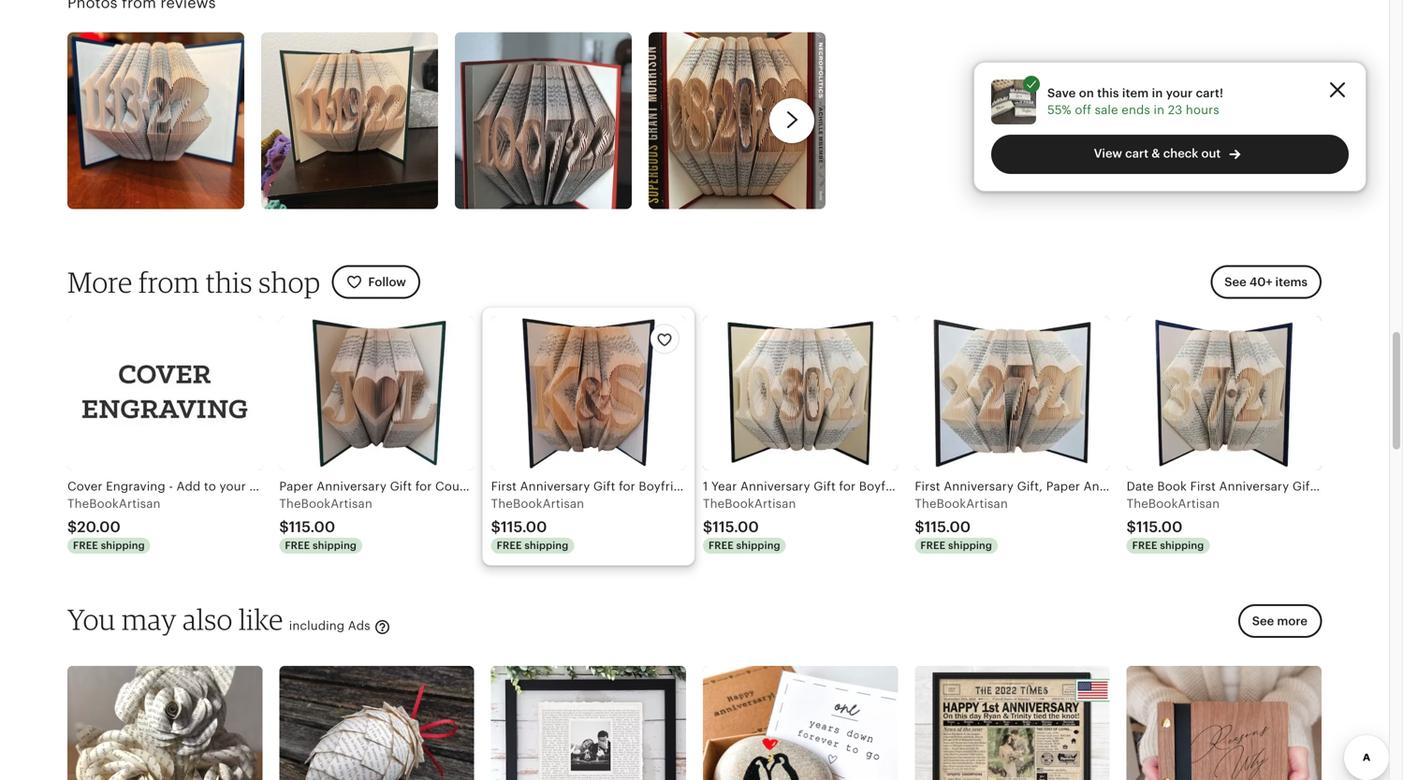 Task type: vqa. For each thing, say whether or not it's contained in the screenshot.
Anniversary
yes



Task type: describe. For each thing, give the bounding box(es) containing it.
free for 1 year anniversary gift for boyfriend or girlfriend, paper anniversary folded book art origami image
[[709, 540, 734, 552]]

thebookartisan $ 115.00 free shipping for paper anniversary gift for couples, personalized initials folded book art image
[[279, 497, 372, 552]]

add
[[176, 480, 201, 494]]

cart!
[[1196, 86, 1223, 100]]

cart
[[1125, 146, 1149, 161]]

first
[[915, 480, 940, 494]]

shipping for 1 year anniversary gift for boyfriend or girlfriend, paper anniversary folded book art origami image
[[736, 540, 780, 552]]

you
[[67, 602, 116, 637]]

thebookartisan $ 115.00 free shipping for "date book first anniversary gift for him, paper anniversary origami folded book art" image
[[1127, 497, 1220, 552]]

1st anniversary gift for husband or wife | printable paper anniversary party decor | couple's gift | 2022 poster | us version | digital file image
[[915, 667, 1110, 781]]

paper
[[1046, 480, 1080, 494]]

shipping for "date book first anniversary gift for him, paper anniversary origami folded book art" image
[[1160, 540, 1204, 552]]

see 40+ items link
[[1210, 265, 1322, 299]]

1 year anniversary gift for boyfriend or girlfriend, paper anniversary folded book art origami image
[[703, 316, 898, 471]]

to
[[204, 480, 216, 494]]

20.00
[[77, 519, 121, 536]]

first anniversary gift for boyfriend / husband - paper anniversary gift - folded book - paper anniversary book sculpture - boyfriend gift image
[[491, 316, 686, 471]]

0 vertical spatial in
[[1152, 86, 1163, 100]]

from
[[139, 265, 199, 300]]

your for in
[[1166, 86, 1193, 100]]

23
[[1168, 103, 1182, 117]]

thebookartisan for 1 year anniversary gift for boyfriend or girlfriend, paper anniversary folded book art origami image
[[703, 497, 796, 511]]

55%
[[1047, 103, 1071, 117]]

115.00 for 1 year anniversary gift for boyfriend or girlfriend, paper anniversary folded book art origami image
[[713, 519, 759, 536]]

thebookartisan $ 115.00 free shipping for first anniversary gift for boyfriend / husband - paper anniversary gift - folded book - paper anniversary book sculpture - boyfriend gift image
[[491, 497, 584, 552]]

1 vertical spatial in
[[1154, 103, 1165, 117]]

&
[[1151, 146, 1160, 161]]

view cart & check out link
[[991, 135, 1349, 174]]

$ inside first anniversary gift, paper anniversary folded book thebookartisan $ 115.00 free shipping
[[915, 519, 924, 536]]

view cart & check out
[[1094, 146, 1221, 161]]

free inside cover engraving - add to your folded book order thebookartisan $ 20.00 free shipping
[[73, 540, 98, 552]]

free for "date book first anniversary gift for him, paper anniversary origami folded book art" image
[[1132, 540, 1157, 552]]

thebookartisan $ 115.00 free shipping for 1 year anniversary gift for boyfriend or girlfriend, paper anniversary folded book art origami image
[[703, 497, 796, 552]]

shipping for paper anniversary gift for couples, personalized initials folded book art image
[[313, 540, 357, 552]]

item
[[1122, 86, 1149, 100]]

more
[[67, 265, 132, 300]]

date book first anniversary gift for him, paper anniversary origami folded book art image
[[1127, 316, 1322, 471]]

also
[[183, 602, 233, 637]]

check
[[1163, 146, 1198, 161]]

free for first anniversary gift for boyfriend / husband - paper anniversary gift - folded book - paper anniversary book sculpture - boyfriend gift image
[[497, 540, 522, 552]]

like
[[239, 602, 283, 637]]



Task type: locate. For each thing, give the bounding box(es) containing it.
5 shipping from the left
[[948, 540, 992, 552]]

0 horizontal spatial anniversary
[[944, 480, 1014, 494]]

order
[[324, 480, 356, 494]]

1 vertical spatial your
[[219, 480, 246, 494]]

this for on
[[1097, 86, 1119, 100]]

115.00 for paper anniversary gift for couples, personalized initials folded book art image
[[289, 519, 335, 536]]

1 shipping from the left
[[101, 540, 145, 552]]

4 free from the left
[[709, 540, 734, 552]]

your inside cover engraving - add to your folded book order thebookartisan $ 20.00 free shipping
[[219, 480, 246, 494]]

0 vertical spatial see
[[1224, 275, 1246, 289]]

sale
[[1095, 103, 1118, 117]]

0 vertical spatial this
[[1097, 86, 1119, 100]]

115.00 inside first anniversary gift, paper anniversary folded book thebookartisan $ 115.00 free shipping
[[924, 519, 971, 536]]

115.00 for first anniversary gift for boyfriend / husband - paper anniversary gift - folded book - paper anniversary book sculpture - boyfriend gift image
[[501, 519, 547, 536]]

115.00
[[289, 519, 335, 536], [501, 519, 547, 536], [713, 519, 759, 536], [924, 519, 971, 536], [1136, 519, 1183, 536]]

your for 20.00
[[219, 480, 246, 494]]

your up "23"
[[1166, 86, 1193, 100]]

items
[[1275, 275, 1308, 289]]

see more
[[1252, 614, 1308, 628]]

5 115.00 from the left
[[1136, 519, 1183, 536]]

2 free from the left
[[285, 540, 310, 552]]

folded
[[249, 480, 287, 494]]

may
[[122, 602, 177, 637]]

including
[[289, 619, 345, 633]]

paper flowers with your song or vows . mother's day, christmas, first anniversary paper gifts, paper roses, gifts for her paper anniversary image
[[67, 667, 262, 781]]

5 $ from the left
[[915, 519, 924, 536]]

2 115.00 from the left
[[501, 519, 547, 536]]

see inside button
[[1252, 614, 1274, 628]]

hours
[[1186, 103, 1219, 117]]

thebookartisan for first anniversary gift for boyfriend / husband - paper anniversary gift - folded book - paper anniversary book sculpture - boyfriend gift image
[[491, 497, 584, 511]]

3 free from the left
[[497, 540, 522, 552]]

6 thebookartisan from the left
[[1127, 497, 1220, 511]]

thebookartisan for "date book first anniversary gift for him, paper anniversary origami folded book art" image
[[1127, 497, 1220, 511]]

first anniversary gift, paper anniversary folded book thebookartisan $ 115.00 free shipping
[[915, 480, 1230, 552]]

0 horizontal spatial this
[[206, 265, 253, 300]]

2 anniversary from the left
[[1083, 480, 1153, 494]]

4 $ from the left
[[703, 519, 713, 536]]

view
[[1094, 146, 1122, 161]]

shop
[[259, 265, 320, 300]]

-
[[169, 480, 173, 494]]

shipping inside first anniversary gift, paper anniversary folded book thebookartisan $ 115.00 free shipping
[[948, 540, 992, 552]]

reasons why i love you | anniversary gift for him, boyfriend, girlfriend, husband, wife | mini photo album | wood paper leather anniversary image
[[1127, 667, 1322, 781]]

$ for paper anniversary gift for couples, personalized initials folded book art image
[[279, 519, 289, 536]]

see left more
[[1252, 614, 1274, 628]]

1 thebookartisan from the left
[[67, 497, 161, 511]]

2 thebookartisan from the left
[[279, 497, 372, 511]]

thebookartisan inside first anniversary gift, paper anniversary folded book thebookartisan $ 115.00 free shipping
[[915, 497, 1008, 511]]

personalized penguin 1 year anniversary gift for boyfriend, one year anniversary gift for girlfriend, 1st first anniversary gift for him her image
[[703, 667, 898, 781]]

free inside first anniversary gift, paper anniversary folded book thebookartisan $ 115.00 free shipping
[[920, 540, 946, 552]]

1 thebookartisan $ 115.00 free shipping from the left
[[279, 497, 372, 552]]

1 vertical spatial this
[[206, 265, 253, 300]]

1 anniversary from the left
[[944, 480, 1014, 494]]

cover
[[67, 480, 103, 494]]

115.00 for "date book first anniversary gift for him, paper anniversary origami folded book art" image
[[1136, 519, 1183, 536]]

follow button
[[332, 265, 420, 299]]

see
[[1224, 275, 1246, 289], [1252, 614, 1274, 628]]

see more button
[[1238, 605, 1322, 638]]

your inside save on this item in your cart! 55% off sale ends in 23 hours
[[1166, 86, 1193, 100]]

see for see more
[[1252, 614, 1274, 628]]

ends
[[1122, 103, 1150, 117]]

$ for "date book first anniversary gift for him, paper anniversary origami folded book art" image
[[1127, 519, 1136, 536]]

3 shipping from the left
[[524, 540, 569, 552]]

40+
[[1249, 275, 1272, 289]]

this
[[1097, 86, 1119, 100], [206, 265, 253, 300]]

5 free from the left
[[920, 540, 946, 552]]

thebookartisan $ 115.00 free shipping
[[279, 497, 372, 552], [491, 497, 584, 552], [703, 497, 796, 552], [1127, 497, 1220, 552]]

4 shipping from the left
[[736, 540, 780, 552]]

see left 40+
[[1224, 275, 1246, 289]]

save on this item in your cart! 55% off sale ends in 23 hours
[[1047, 86, 1223, 117]]

anniversary right the paper
[[1083, 480, 1153, 494]]

in left "23"
[[1154, 103, 1165, 117]]

this inside save on this item in your cart! 55% off sale ends in 23 hours
[[1097, 86, 1119, 100]]

out
[[1201, 146, 1221, 161]]

3 thebookartisan $ 115.00 free shipping from the left
[[703, 497, 796, 552]]

cover engraving - add to your folded book order image
[[67, 316, 262, 471]]

you may also like including ads
[[67, 602, 374, 637]]

1 115.00 from the left
[[289, 519, 335, 536]]

see for see 40+ items
[[1224, 275, 1246, 289]]

3 $ from the left
[[491, 519, 501, 536]]

more from this shop
[[67, 265, 320, 300]]

6 $ from the left
[[1127, 519, 1136, 536]]

thebookartisan for paper anniversary gift for couples, personalized initials folded book art image
[[279, 497, 372, 511]]

free
[[73, 540, 98, 552], [285, 540, 310, 552], [497, 540, 522, 552], [709, 540, 734, 552], [920, 540, 946, 552], [1132, 540, 1157, 552]]

save
[[1047, 86, 1076, 100]]

1 horizontal spatial anniversary
[[1083, 480, 1153, 494]]

0 horizontal spatial see
[[1224, 275, 1246, 289]]

6 shipping from the left
[[1160, 540, 1204, 552]]

see 40+ items
[[1224, 275, 1308, 289]]

free for paper anniversary gift for couples, personalized initials folded book art image
[[285, 540, 310, 552]]

follow
[[368, 275, 406, 289]]

2 shipping from the left
[[313, 540, 357, 552]]

$ inside cover engraving - add to your folded book order thebookartisan $ 20.00 free shipping
[[67, 519, 77, 536]]

shipping
[[101, 540, 145, 552], [313, 540, 357, 552], [524, 540, 569, 552], [736, 540, 780, 552], [948, 540, 992, 552], [1160, 540, 1204, 552]]

anniversary
[[944, 480, 1014, 494], [1083, 480, 1153, 494]]

first dance song with photo, wedding gift song lyrics, 1st anniversary gift, gift for her, one year anniversary gift, wedding vows wall art image
[[491, 667, 686, 781]]

paper anniversary gift for couples, personalized initials folded book art image
[[279, 316, 474, 471]]

book
[[291, 480, 320, 494]]

see more link
[[1232, 605, 1322, 650]]

more
[[1277, 614, 1308, 628]]

1 vertical spatial see
[[1252, 614, 1274, 628]]

this right from
[[206, 265, 253, 300]]

this for from
[[206, 265, 253, 300]]

0 horizontal spatial your
[[219, 480, 246, 494]]

engraving
[[106, 480, 165, 494]]

6 free from the left
[[1132, 540, 1157, 552]]

$ for 1 year anniversary gift for boyfriend or girlfriend, paper anniversary folded book art origami image
[[703, 519, 713, 536]]

anniversary right first
[[944, 480, 1014, 494]]

your
[[1166, 86, 1193, 100], [219, 480, 246, 494]]

your song pinecone ornament. choose your lyrics!! holiday, christmas decoration.  gift, birthday, first anniversary. music ornament image
[[279, 667, 474, 781]]

2 $ from the left
[[279, 519, 289, 536]]

1 $ from the left
[[67, 519, 77, 536]]

this up sale
[[1097, 86, 1119, 100]]

gift,
[[1017, 480, 1043, 494]]

$
[[67, 519, 77, 536], [279, 519, 289, 536], [491, 519, 501, 536], [703, 519, 713, 536], [915, 519, 924, 536], [1127, 519, 1136, 536]]

cover engraving - add to your folded book order thebookartisan $ 20.00 free shipping
[[67, 480, 356, 552]]

4 thebookartisan $ 115.00 free shipping from the left
[[1127, 497, 1220, 552]]

your right the to
[[219, 480, 246, 494]]

1 horizontal spatial see
[[1252, 614, 1274, 628]]

3 thebookartisan from the left
[[491, 497, 584, 511]]

shipping for first anniversary gift for boyfriend / husband - paper anniversary gift - folded book - paper anniversary book sculpture - boyfriend gift image
[[524, 540, 569, 552]]

2 thebookartisan $ 115.00 free shipping from the left
[[491, 497, 584, 552]]

in right item
[[1152, 86, 1163, 100]]

book
[[1201, 480, 1230, 494]]

1 horizontal spatial this
[[1097, 86, 1119, 100]]

thebookartisan inside cover engraving - add to your folded book order thebookartisan $ 20.00 free shipping
[[67, 497, 161, 511]]

4 115.00 from the left
[[924, 519, 971, 536]]

4 thebookartisan from the left
[[703, 497, 796, 511]]

thebookartisan
[[67, 497, 161, 511], [279, 497, 372, 511], [491, 497, 584, 511], [703, 497, 796, 511], [915, 497, 1008, 511], [1127, 497, 1220, 511]]

shipping inside cover engraving - add to your folded book order thebookartisan $ 20.00 free shipping
[[101, 540, 145, 552]]

off
[[1075, 103, 1091, 117]]

in
[[1152, 86, 1163, 100], [1154, 103, 1165, 117]]

5 thebookartisan from the left
[[915, 497, 1008, 511]]

ads
[[348, 619, 370, 633]]

3 115.00 from the left
[[713, 519, 759, 536]]

1 free from the left
[[73, 540, 98, 552]]

1 horizontal spatial your
[[1166, 86, 1193, 100]]

on
[[1079, 86, 1094, 100]]

$ for first anniversary gift for boyfriend / husband - paper anniversary gift - folded book - paper anniversary book sculpture - boyfriend gift image
[[491, 519, 501, 536]]

folded
[[1157, 480, 1197, 494]]

0 vertical spatial your
[[1166, 86, 1193, 100]]

first anniversary gift, paper anniversary folded book image
[[915, 316, 1110, 471]]



